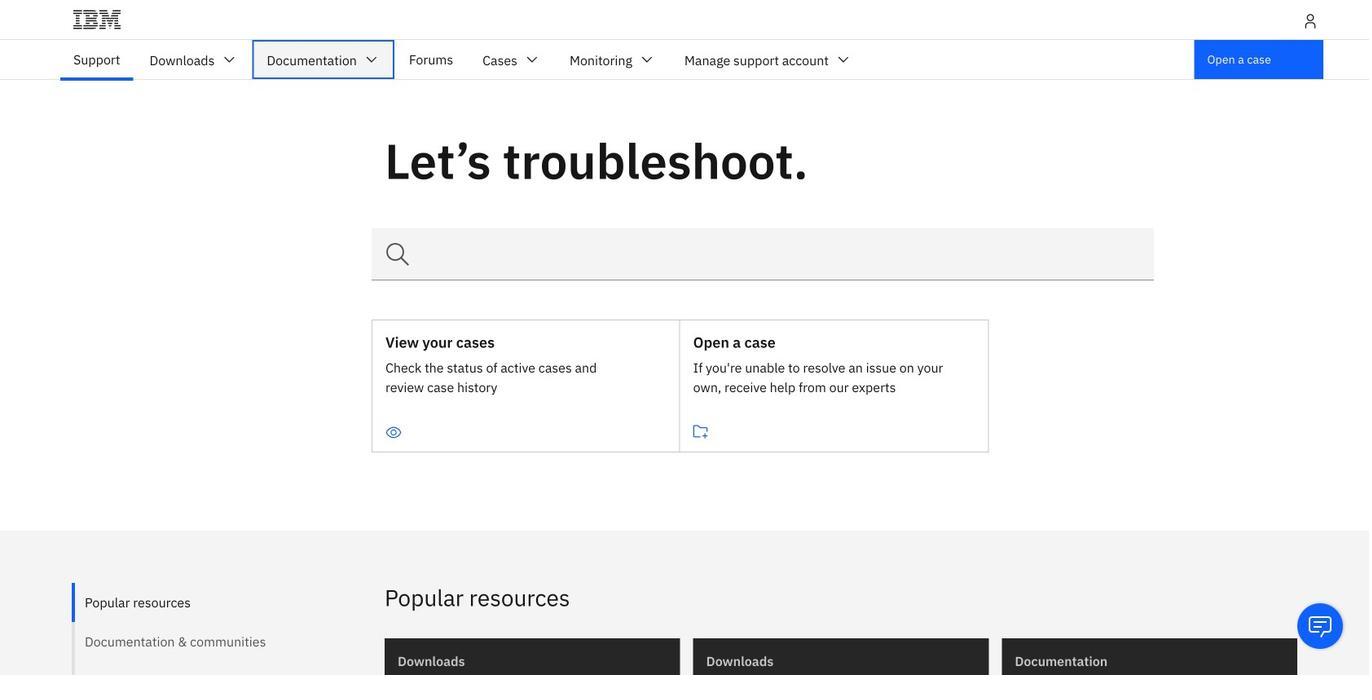 Task type: vqa. For each thing, say whether or not it's contained in the screenshot.
USER PROFILE image at the top of the page
yes



Task type: locate. For each thing, give the bounding box(es) containing it.
download fixes and updates for your software, hardware and operating system region
[[385, 638, 681, 675]]

download your ibm software products, licenses, subscriptions and upgrades region
[[694, 638, 989, 675]]

None text field
[[372, 228, 1155, 281]]

None search field
[[372, 228, 1155, 281]]

open the chat window image
[[1308, 613, 1334, 639]]

menu bar
[[59, 40, 867, 79]]



Task type: describe. For each thing, give the bounding box(es) containing it.
user profile image
[[1303, 13, 1319, 29]]

search through all product documentation region
[[1002, 638, 1298, 675]]

ibm element
[[39, 0, 1331, 39]]



